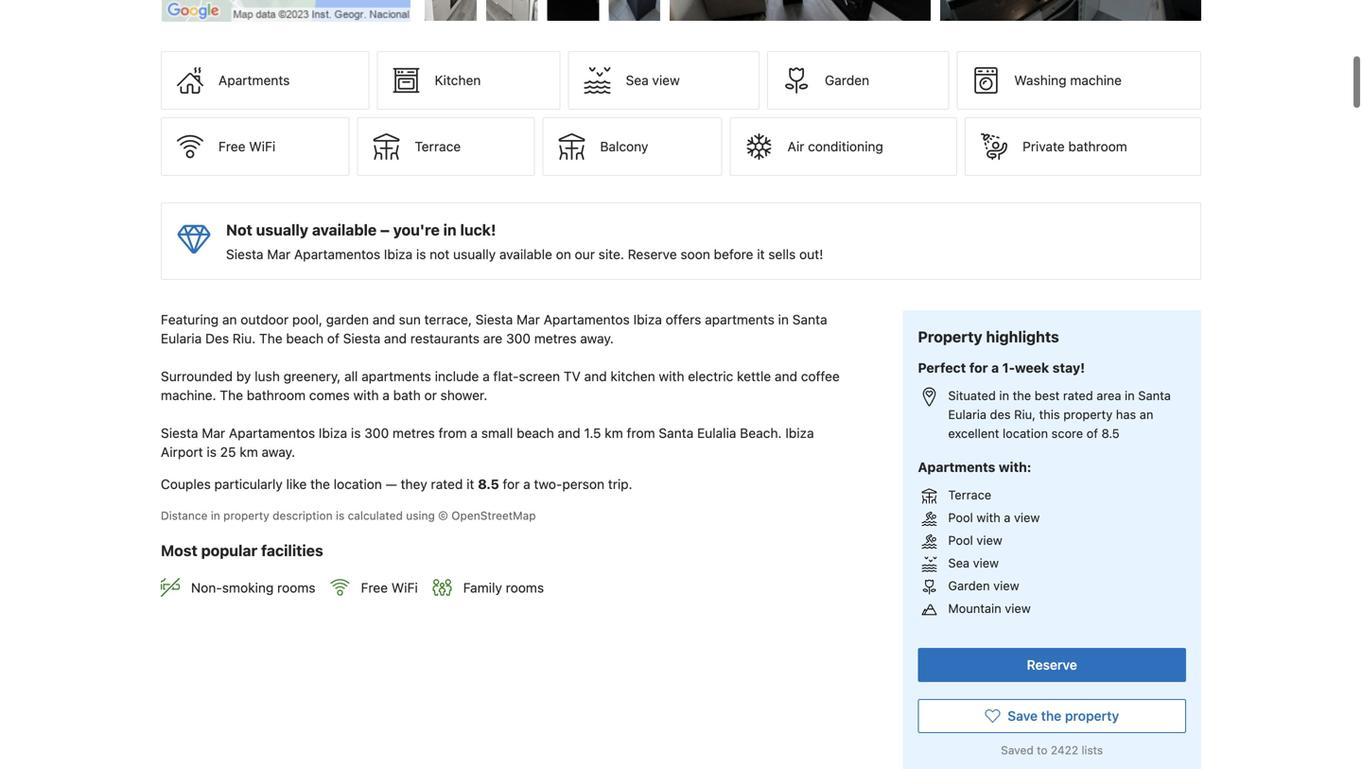 Task type: describe. For each thing, give the bounding box(es) containing it.
reserve inside the not usually available – you're in luck! siesta mar apartamentos ibiza is not usually available on our site. reserve soon before it sells out!
[[628, 247, 677, 262]]

riu,
[[1014, 407, 1036, 421]]

not
[[430, 247, 450, 262]]

1 horizontal spatial sea
[[948, 556, 970, 570]]

perfect for a 1-week stay!
[[918, 360, 1085, 375]]

free wifi inside button
[[219, 139, 276, 154]]

des
[[205, 331, 229, 346]]

perfect
[[918, 360, 966, 375]]

1 vertical spatial with
[[353, 388, 379, 403]]

0 vertical spatial km
[[605, 425, 623, 441]]

apartments for apartments
[[219, 73, 290, 88]]

free inside free wifi button
[[219, 139, 246, 154]]

1 horizontal spatial santa
[[793, 312, 827, 327]]

1 horizontal spatial wifi
[[392, 580, 418, 596]]

garden view
[[948, 578, 1020, 593]]

1 horizontal spatial apartments
[[705, 312, 775, 327]]

1 vertical spatial the
[[310, 476, 330, 492]]

include
[[435, 369, 479, 384]]

best
[[1035, 388, 1060, 402]]

kitchen
[[435, 73, 481, 88]]

mountain
[[948, 601, 1002, 615]]

terrace button
[[357, 117, 535, 176]]

1 vertical spatial apartamentos
[[544, 312, 630, 327]]

1 vertical spatial free wifi
[[361, 580, 418, 596]]

0 horizontal spatial apartments
[[362, 369, 431, 384]]

in up has
[[1125, 388, 1135, 402]]

before
[[714, 247, 754, 262]]

flat-
[[493, 369, 519, 384]]

free wifi button
[[161, 117, 349, 176]]

view up "mountain view"
[[994, 578, 1020, 593]]

is left 25
[[207, 444, 217, 460]]

riu.
[[233, 331, 256, 346]]

0 horizontal spatial away.
[[262, 444, 295, 460]]

couples
[[161, 476, 211, 492]]

mar inside the not usually available – you're in luck! siesta mar apartamentos ibiza is not usually available on our site. reserve soon before it sells out!
[[267, 247, 291, 262]]

shower.
[[441, 388, 488, 403]]

a left flat-
[[483, 369, 490, 384]]

in inside the not usually available – you're in luck! siesta mar apartamentos ibiza is not usually available on our site. reserve soon before it sells out!
[[443, 221, 457, 239]]

in inside featuring an outdoor pool, garden and sun terrace, siesta mar apartamentos ibiza offers apartments in santa eularia des riu. the beach of siesta and restaurants are 300 metres away. surrounded by lush greenery, all apartments include a flat-screen tv and kitchen with electric kettle and coffee machine. the bathroom comes with a bath or shower. siesta mar apartamentos ibiza is 300 metres from a small beach and 1.5 km from santa eulalia beach. ibiza airport is 25 km away.
[[778, 312, 789, 327]]

2 horizontal spatial mar
[[517, 312, 540, 327]]

air conditioning
[[788, 139, 884, 154]]

—
[[386, 476, 397, 492]]

you're
[[393, 221, 440, 239]]

has
[[1116, 407, 1136, 421]]

greenery,
[[283, 369, 341, 384]]

machine.
[[161, 388, 216, 403]]

excellent
[[948, 426, 999, 440]]

and right tv
[[584, 369, 607, 384]]

most popular facilities
[[161, 542, 323, 560]]

saved
[[1001, 743, 1034, 757]]

25
[[220, 444, 236, 460]]

highlights
[[986, 328, 1059, 346]]

machine
[[1070, 73, 1122, 88]]

screen
[[519, 369, 560, 384]]

1 from from the left
[[439, 425, 467, 441]]

by
[[236, 369, 251, 384]]

pool for pool with a view
[[948, 510, 973, 524]]

siesta up the are
[[476, 312, 513, 327]]

not
[[226, 221, 252, 239]]

2 vertical spatial with
[[977, 510, 1001, 524]]

a down with:
[[1004, 510, 1011, 524]]

0 horizontal spatial beach
[[286, 331, 324, 346]]

©
[[438, 509, 448, 522]]

apartments button
[[161, 51, 369, 110]]

airport
[[161, 444, 203, 460]]

washing machine
[[1014, 73, 1122, 88]]

0 vertical spatial metres
[[534, 331, 577, 346]]

garden
[[326, 312, 369, 327]]

private bathroom button
[[965, 117, 1202, 176]]

site.
[[599, 247, 624, 262]]

pool view
[[948, 533, 1003, 547]]

on
[[556, 247, 571, 262]]

a left two-
[[523, 476, 531, 492]]

0 horizontal spatial mar
[[202, 425, 225, 441]]

private
[[1023, 139, 1065, 154]]

1 vertical spatial free
[[361, 580, 388, 596]]

surrounded
[[161, 369, 233, 384]]

distance in property description is calculated using © openstreetmap
[[161, 509, 536, 522]]

tv
[[564, 369, 581, 384]]

des
[[990, 407, 1011, 421]]

sun
[[399, 312, 421, 327]]

1 vertical spatial the
[[220, 388, 243, 403]]

coffee
[[801, 369, 840, 384]]

of inside featuring an outdoor pool, garden and sun terrace, siesta mar apartamentos ibiza offers apartments in santa eularia des riu. the beach of siesta and restaurants are 300 metres away. surrounded by lush greenery, all apartments include a flat-screen tv and kitchen with electric kettle and coffee machine. the bathroom comes with a bath or shower. siesta mar apartamentos ibiza is 300 metres from a small beach and 1.5 km from santa eulalia beach. ibiza airport is 25 km away.
[[327, 331, 340, 346]]

situated
[[948, 388, 996, 402]]

a left small
[[471, 425, 478, 441]]

air conditioning button
[[730, 117, 958, 176]]

wifi inside button
[[249, 139, 276, 154]]

pool with a view
[[948, 510, 1040, 524]]

1 vertical spatial km
[[240, 444, 258, 460]]

luck!
[[460, 221, 496, 239]]

0 horizontal spatial for
[[503, 476, 520, 492]]

pool for pool view
[[948, 533, 973, 547]]

the inside situated in the best rated area in santa eularia des riu, this property has an excellent location score of 8.5
[[1013, 388, 1031, 402]]

smoking
[[222, 580, 274, 596]]

sea view button
[[568, 51, 760, 110]]

2 vertical spatial apartamentos
[[229, 425, 315, 441]]

balcony
[[600, 139, 648, 154]]

garden for garden
[[825, 73, 870, 88]]

terrace inside button
[[415, 139, 461, 154]]

an inside featuring an outdoor pool, garden and sun terrace, siesta mar apartamentos ibiza offers apartments in santa eularia des riu. the beach of siesta and restaurants are 300 metres away. surrounded by lush greenery, all apartments include a flat-screen tv and kitchen with electric kettle and coffee machine. the bathroom comes with a bath or shower. siesta mar apartamentos ibiza is 300 metres from a small beach and 1.5 km from santa eulalia beach. ibiza airport is 25 km away.
[[222, 312, 237, 327]]

with:
[[999, 459, 1032, 475]]

view down 'pool with a view'
[[977, 533, 1003, 547]]

save
[[1008, 708, 1038, 724]]

couples particularly like the location — they rated it 8.5 for a two-person trip.
[[161, 476, 632, 492]]

1 vertical spatial terrace
[[948, 488, 992, 502]]

0 horizontal spatial usually
[[256, 221, 308, 239]]

or
[[424, 388, 437, 403]]

of inside situated in the best rated area in santa eularia des riu, this property has an excellent location score of 8.5
[[1087, 426, 1098, 440]]

washing machine button
[[957, 51, 1202, 110]]

1 vertical spatial usually
[[453, 247, 496, 262]]

reserve inside button
[[1027, 657, 1077, 673]]

0 horizontal spatial rated
[[431, 476, 463, 492]]

and right kettle
[[775, 369, 798, 384]]

siesta up airport
[[161, 425, 198, 441]]

to
[[1037, 743, 1048, 757]]

most
[[161, 542, 198, 560]]

1 vertical spatial location
[[334, 476, 382, 492]]

view down with:
[[1014, 510, 1040, 524]]

popular
[[201, 542, 258, 560]]

1 vertical spatial 300
[[364, 425, 389, 441]]

ibiza left offers at the top of page
[[633, 312, 662, 327]]

reserve button
[[918, 648, 1186, 682]]

non-smoking rooms
[[191, 580, 316, 596]]

person
[[562, 476, 605, 492]]

trip.
[[608, 476, 632, 492]]

1 horizontal spatial away.
[[580, 331, 614, 346]]

save the property button
[[918, 699, 1186, 733]]

rated inside situated in the best rated area in santa eularia des riu, this property has an excellent location score of 8.5
[[1063, 388, 1093, 402]]

sea inside sea view button
[[626, 73, 649, 88]]

this
[[1039, 407, 1060, 421]]

eularia inside situated in the best rated area in santa eularia des riu, this property has an excellent location score of 8.5
[[948, 407, 987, 421]]

ibiza down comes
[[319, 425, 347, 441]]

sea view inside button
[[626, 73, 680, 88]]

1 horizontal spatial for
[[970, 360, 988, 375]]

kettle
[[737, 369, 771, 384]]

situated in the best rated area in santa eularia des riu, this property has an excellent location score of 8.5
[[948, 388, 1171, 440]]

our
[[575, 247, 595, 262]]

save the property
[[1008, 708, 1119, 724]]

property for save the property
[[1065, 708, 1119, 724]]



Task type: vqa. For each thing, say whether or not it's contained in the screenshot.
the rightmost metres
yes



Task type: locate. For each thing, give the bounding box(es) containing it.
a left bath
[[383, 388, 390, 403]]

apartments down excellent
[[918, 459, 996, 475]]

away. up like
[[262, 444, 295, 460]]

beach down pool,
[[286, 331, 324, 346]]

0 horizontal spatial km
[[240, 444, 258, 460]]

pool down 'pool with a view'
[[948, 533, 973, 547]]

0 vertical spatial 300
[[506, 331, 531, 346]]

siesta down not
[[226, 247, 264, 262]]

2 horizontal spatial with
[[977, 510, 1001, 524]]

property
[[1064, 407, 1113, 421], [223, 509, 269, 522], [1065, 708, 1119, 724]]

and
[[373, 312, 395, 327], [384, 331, 407, 346], [584, 369, 607, 384], [775, 369, 798, 384], [558, 425, 581, 441]]

private bathroom
[[1023, 139, 1128, 154]]

usually down luck!
[[453, 247, 496, 262]]

0 vertical spatial mar
[[267, 247, 291, 262]]

is down all
[[351, 425, 361, 441]]

with down all
[[353, 388, 379, 403]]

property up score
[[1064, 407, 1113, 421]]

free down calculated
[[361, 580, 388, 596]]

0 horizontal spatial reserve
[[628, 247, 677, 262]]

for
[[970, 360, 988, 375], [503, 476, 520, 492]]

apartments up free wifi button
[[219, 73, 290, 88]]

rooms down facilities
[[277, 580, 316, 596]]

0 horizontal spatial bathroom
[[247, 388, 306, 403]]

–
[[380, 221, 390, 239]]

with up pool view
[[977, 510, 1001, 524]]

lush
[[255, 369, 280, 384]]

for up the situated
[[970, 360, 988, 375]]

in
[[443, 221, 457, 239], [778, 312, 789, 327], [999, 388, 1010, 402], [1125, 388, 1135, 402], [211, 509, 220, 522]]

1 vertical spatial an
[[1140, 407, 1154, 421]]

0 vertical spatial away.
[[580, 331, 614, 346]]

property
[[918, 328, 983, 346]]

it inside the not usually available – you're in luck! siesta mar apartamentos ibiza is not usually available on our site. reserve soon before it sells out!
[[757, 247, 765, 262]]

0 horizontal spatial it
[[467, 476, 474, 492]]

1 vertical spatial beach
[[517, 425, 554, 441]]

santa left eulalia
[[659, 425, 694, 441]]

8.5
[[1102, 426, 1120, 440], [478, 476, 499, 492]]

0 vertical spatial the
[[1013, 388, 1031, 402]]

0 vertical spatial the
[[259, 331, 283, 346]]

1 horizontal spatial bathroom
[[1069, 139, 1128, 154]]

is
[[416, 247, 426, 262], [351, 425, 361, 441], [207, 444, 217, 460], [336, 509, 345, 522]]

1 vertical spatial reserve
[[1027, 657, 1077, 673]]

are
[[483, 331, 503, 346]]

km right 1.5 at the bottom
[[605, 425, 623, 441]]

1 vertical spatial sea view
[[948, 556, 999, 570]]

view down garden view
[[1005, 601, 1031, 615]]

0 horizontal spatial free wifi
[[219, 139, 276, 154]]

location inside situated in the best rated area in santa eularia des riu, this property has an excellent location score of 8.5
[[1003, 426, 1048, 440]]

property highlights
[[918, 328, 1059, 346]]

like
[[286, 476, 307, 492]]

2422
[[1051, 743, 1079, 757]]

km
[[605, 425, 623, 441], [240, 444, 258, 460]]

for up openstreetmap on the left bottom
[[503, 476, 520, 492]]

facilities
[[261, 542, 323, 560]]

property inside situated in the best rated area in santa eularia des riu, this property has an excellent location score of 8.5
[[1064, 407, 1113, 421]]

eulalia
[[697, 425, 736, 441]]

and left sun
[[373, 312, 395, 327]]

santa up 'coffee'
[[793, 312, 827, 327]]

openstreetmap
[[452, 509, 536, 522]]

garden button
[[767, 51, 949, 110]]

terrace,
[[424, 312, 472, 327]]

sea view up balcony 'button'
[[626, 73, 680, 88]]

with right kitchen
[[659, 369, 684, 384]]

garden for garden view
[[948, 578, 990, 593]]

sea view
[[626, 73, 680, 88], [948, 556, 999, 570]]

ibiza right beach.
[[786, 425, 814, 441]]

0 vertical spatial rated
[[1063, 388, 1093, 402]]

week
[[1015, 360, 1049, 375]]

0 horizontal spatial free
[[219, 139, 246, 154]]

1 horizontal spatial from
[[627, 425, 655, 441]]

300 right the are
[[506, 331, 531, 346]]

mar up the outdoor
[[267, 247, 291, 262]]

0 vertical spatial reserve
[[628, 247, 677, 262]]

available
[[312, 221, 377, 239], [499, 247, 552, 262]]

view up balcony 'button'
[[652, 73, 680, 88]]

1 horizontal spatial terrace
[[948, 488, 992, 502]]

1 horizontal spatial sea view
[[948, 556, 999, 570]]

siesta down garden
[[343, 331, 381, 346]]

1 pool from the top
[[948, 510, 973, 524]]

0 horizontal spatial an
[[222, 312, 237, 327]]

ibiza
[[384, 247, 413, 262], [633, 312, 662, 327], [319, 425, 347, 441], [786, 425, 814, 441]]

wifi down apartments button
[[249, 139, 276, 154]]

featuring
[[161, 312, 219, 327]]

eularia inside featuring an outdoor pool, garden and sun terrace, siesta mar apartamentos ibiza offers apartments in santa eularia des riu. the beach of siesta and restaurants are 300 metres away. surrounded by lush greenery, all apartments include a flat-screen tv and kitchen with electric kettle and coffee machine. the bathroom comes with a bath or shower. siesta mar apartamentos ibiza is 300 metres from a small beach and 1.5 km from santa eulalia beach. ibiza airport is 25 km away.
[[161, 331, 202, 346]]

1-
[[1002, 360, 1015, 375]]

bathroom right private
[[1069, 139, 1128, 154]]

location up distance in property description is calculated using © openstreetmap
[[334, 476, 382, 492]]

1 horizontal spatial 8.5
[[1102, 426, 1120, 440]]

area
[[1097, 388, 1122, 402]]

2 rooms from the left
[[506, 580, 544, 596]]

offers
[[666, 312, 701, 327]]

an right has
[[1140, 407, 1154, 421]]

a left 1-
[[992, 360, 999, 375]]

from right 1.5 at the bottom
[[627, 425, 655, 441]]

is left calculated
[[336, 509, 345, 522]]

2 pool from the top
[[948, 533, 973, 547]]

sells
[[769, 247, 796, 262]]

mar up 25
[[202, 425, 225, 441]]

of down garden
[[327, 331, 340, 346]]

score
[[1052, 426, 1083, 440]]

0 horizontal spatial 8.5
[[478, 476, 499, 492]]

non-
[[191, 580, 222, 596]]

0 vertical spatial available
[[312, 221, 377, 239]]

family
[[463, 580, 502, 596]]

sea down pool view
[[948, 556, 970, 570]]

of right score
[[1087, 426, 1098, 440]]

garden
[[825, 73, 870, 88], [948, 578, 990, 593]]

property down particularly
[[223, 509, 269, 522]]

not usually available – you're in luck! siesta mar apartamentos ibiza is not usually available on our site. reserve soon before it sells out!
[[226, 221, 823, 262]]

1 horizontal spatial it
[[757, 247, 765, 262]]

apartments right offers at the top of page
[[705, 312, 775, 327]]

1 vertical spatial bathroom
[[247, 388, 306, 403]]

beach right small
[[517, 425, 554, 441]]

0 vertical spatial bathroom
[[1069, 139, 1128, 154]]

0 vertical spatial free
[[219, 139, 246, 154]]

ibiza inside the not usually available – you're in luck! siesta mar apartamentos ibiza is not usually available on our site. reserve soon before it sells out!
[[384, 247, 413, 262]]

it up openstreetmap on the left bottom
[[467, 476, 474, 492]]

0 vertical spatial of
[[327, 331, 340, 346]]

0 vertical spatial sea view
[[626, 73, 680, 88]]

the
[[259, 331, 283, 346], [220, 388, 243, 403]]

1.5
[[584, 425, 601, 441]]

0 vertical spatial garden
[[825, 73, 870, 88]]

view up garden view
[[973, 556, 999, 570]]

they
[[401, 476, 427, 492]]

property inside dropdown button
[[1065, 708, 1119, 724]]

0 horizontal spatial 300
[[364, 425, 389, 441]]

1 vertical spatial eularia
[[948, 407, 987, 421]]

1 rooms from the left
[[277, 580, 316, 596]]

free wifi down calculated
[[361, 580, 418, 596]]

0 vertical spatial free wifi
[[219, 139, 276, 154]]

2 vertical spatial mar
[[202, 425, 225, 441]]

bathroom down 'lush'
[[247, 388, 306, 403]]

all
[[344, 369, 358, 384]]

0 horizontal spatial eularia
[[161, 331, 202, 346]]

0 horizontal spatial garden
[[825, 73, 870, 88]]

in down sells
[[778, 312, 789, 327]]

calculated
[[348, 509, 403, 522]]

1 vertical spatial sea
[[948, 556, 970, 570]]

pool,
[[292, 312, 323, 327]]

0 horizontal spatial terrace
[[415, 139, 461, 154]]

kitchen button
[[377, 51, 561, 110]]

wifi down using
[[392, 580, 418, 596]]

1 horizontal spatial mar
[[267, 247, 291, 262]]

1 horizontal spatial usually
[[453, 247, 496, 262]]

santa inside situated in the best rated area in santa eularia des riu, this property has an excellent location score of 8.5
[[1138, 388, 1171, 402]]

0 horizontal spatial with
[[353, 388, 379, 403]]

in right distance
[[211, 509, 220, 522]]

kitchen
[[611, 369, 655, 384]]

apartments inside apartments button
[[219, 73, 290, 88]]

apartments with:
[[918, 459, 1032, 475]]

pool up pool view
[[948, 510, 973, 524]]

0 vertical spatial apartamentos
[[294, 247, 380, 262]]

apartments up bath
[[362, 369, 431, 384]]

terrace down kitchen
[[415, 139, 461, 154]]

2 horizontal spatial the
[[1041, 708, 1062, 724]]

in up not
[[443, 221, 457, 239]]

300 up —
[[364, 425, 389, 441]]

0 horizontal spatial location
[[334, 476, 382, 492]]

of
[[327, 331, 340, 346], [1087, 426, 1098, 440]]

1 horizontal spatial with
[[659, 369, 684, 384]]

8.5 inside situated in the best rated area in santa eularia des riu, this property has an excellent location score of 8.5
[[1102, 426, 1120, 440]]

location down riu,
[[1003, 426, 1048, 440]]

1 vertical spatial it
[[467, 476, 474, 492]]

ibiza down '–'
[[384, 247, 413, 262]]

free
[[219, 139, 246, 154], [361, 580, 388, 596]]

featuring an outdoor pool, garden and sun terrace, siesta mar apartamentos ibiza offers apartments in santa eularia des riu. the beach of siesta and restaurants are 300 metres away. surrounded by lush greenery, all apartments include a flat-screen tv and kitchen with electric kettle and coffee machine. the bathroom comes with a bath or shower. siesta mar apartamentos ibiza is 300 metres from a small beach and 1.5 km from santa eulalia beach. ibiza airport is 25 km away.
[[161, 312, 844, 460]]

with
[[659, 369, 684, 384], [353, 388, 379, 403], [977, 510, 1001, 524]]

eularia down the situated
[[948, 407, 987, 421]]

comes
[[309, 388, 350, 403]]

away. up tv
[[580, 331, 614, 346]]

terrace
[[415, 139, 461, 154], [948, 488, 992, 502]]

apartments
[[219, 73, 290, 88], [918, 459, 996, 475]]

1 horizontal spatial available
[[499, 247, 552, 262]]

rated down 'stay!'
[[1063, 388, 1093, 402]]

small
[[481, 425, 513, 441]]

reserve up the save the property dropdown button
[[1027, 657, 1077, 673]]

terrace down the apartments with:
[[948, 488, 992, 502]]

1 vertical spatial for
[[503, 476, 520, 492]]

1 horizontal spatial beach
[[517, 425, 554, 441]]

saved to 2422 lists
[[1001, 743, 1103, 757]]

1 horizontal spatial an
[[1140, 407, 1154, 421]]

in up des
[[999, 388, 1010, 402]]

apartments
[[705, 312, 775, 327], [362, 369, 431, 384]]

beach
[[286, 331, 324, 346], [517, 425, 554, 441]]

1 vertical spatial metres
[[393, 425, 435, 441]]

1 horizontal spatial free wifi
[[361, 580, 418, 596]]

siesta inside the not usually available – you're in luck! siesta mar apartamentos ibiza is not usually available on our site. reserve soon before it sells out!
[[226, 247, 264, 262]]

rated
[[1063, 388, 1093, 402], [431, 476, 463, 492]]

1 horizontal spatial 300
[[506, 331, 531, 346]]

0 horizontal spatial metres
[[393, 425, 435, 441]]

1 vertical spatial apartments
[[918, 459, 996, 475]]

2 vertical spatial the
[[1041, 708, 1062, 724]]

0 horizontal spatial santa
[[659, 425, 694, 441]]

1 vertical spatial property
[[223, 509, 269, 522]]

rooms
[[277, 580, 316, 596], [506, 580, 544, 596]]

outdoor
[[241, 312, 289, 327]]

apartments for apartments with:
[[918, 459, 996, 475]]

free down apartments button
[[219, 139, 246, 154]]

the inside dropdown button
[[1041, 708, 1062, 724]]

1 horizontal spatial location
[[1003, 426, 1048, 440]]

0 horizontal spatial of
[[327, 331, 340, 346]]

bath
[[393, 388, 421, 403]]

usually
[[256, 221, 308, 239], [453, 247, 496, 262]]

1 horizontal spatial the
[[259, 331, 283, 346]]

1 horizontal spatial eularia
[[948, 407, 987, 421]]

away.
[[580, 331, 614, 346], [262, 444, 295, 460]]

mar up screen
[[517, 312, 540, 327]]

8.5 down has
[[1102, 426, 1120, 440]]

garden up mountain at the bottom right of the page
[[948, 578, 990, 593]]

1 horizontal spatial apartments
[[918, 459, 996, 475]]

1 horizontal spatial of
[[1087, 426, 1098, 440]]

reserve right site.
[[628, 247, 677, 262]]

particularly
[[214, 476, 283, 492]]

garden inside the garden button
[[825, 73, 870, 88]]

8.5 up openstreetmap on the left bottom
[[478, 476, 499, 492]]

0 vertical spatial apartments
[[705, 312, 775, 327]]

reserve
[[628, 247, 677, 262], [1027, 657, 1077, 673]]

available left on
[[499, 247, 552, 262]]

the right like
[[310, 476, 330, 492]]

metres up screen
[[534, 331, 577, 346]]

0 horizontal spatial sea view
[[626, 73, 680, 88]]

and left 1.5 at the bottom
[[558, 425, 581, 441]]

conditioning
[[808, 139, 884, 154]]

1 vertical spatial available
[[499, 247, 552, 262]]

the down by
[[220, 388, 243, 403]]

0 horizontal spatial rooms
[[277, 580, 316, 596]]

sea
[[626, 73, 649, 88], [948, 556, 970, 570]]

lists
[[1082, 743, 1103, 757]]

rated up ©
[[431, 476, 463, 492]]

is inside the not usually available – you're in luck! siesta mar apartamentos ibiza is not usually available on our site. reserve soon before it sells out!
[[416, 247, 426, 262]]

0 vertical spatial it
[[757, 247, 765, 262]]

out!
[[800, 247, 823, 262]]

0 horizontal spatial sea
[[626, 73, 649, 88]]

air
[[788, 139, 805, 154]]

2 from from the left
[[627, 425, 655, 441]]

view inside button
[[652, 73, 680, 88]]

2 vertical spatial property
[[1065, 708, 1119, 724]]

santa right area
[[1138, 388, 1171, 402]]

an inside situated in the best rated area in santa eularia des riu, this property has an excellent location score of 8.5
[[1140, 407, 1154, 421]]

1 horizontal spatial garden
[[948, 578, 990, 593]]

location
[[1003, 426, 1048, 440], [334, 476, 382, 492]]

0 vertical spatial 8.5
[[1102, 426, 1120, 440]]

property for distance in property description is calculated using © openstreetmap
[[223, 509, 269, 522]]

1 vertical spatial garden
[[948, 578, 990, 593]]

apartamentos inside the not usually available – you're in luck! siesta mar apartamentos ibiza is not usually available on our site. reserve soon before it sells out!
[[294, 247, 380, 262]]

apartamentos
[[294, 247, 380, 262], [544, 312, 630, 327], [229, 425, 315, 441]]

apartamentos up 25
[[229, 425, 315, 441]]

and down sun
[[384, 331, 407, 346]]

0 vertical spatial for
[[970, 360, 988, 375]]

it left sells
[[757, 247, 765, 262]]

wifi
[[249, 139, 276, 154], [392, 580, 418, 596]]

bathroom inside featuring an outdoor pool, garden and sun terrace, siesta mar apartamentos ibiza offers apartments in santa eularia des riu. the beach of siesta and restaurants are 300 metres away. surrounded by lush greenery, all apartments include a flat-screen tv and kitchen with electric kettle and coffee machine. the bathroom comes with a bath or shower. siesta mar apartamentos ibiza is 300 metres from a small beach and 1.5 km from santa eulalia beach. ibiza airport is 25 km away.
[[247, 388, 306, 403]]

1 horizontal spatial the
[[1013, 388, 1031, 402]]

view
[[652, 73, 680, 88], [1014, 510, 1040, 524], [977, 533, 1003, 547], [973, 556, 999, 570], [994, 578, 1020, 593], [1005, 601, 1031, 615]]

electric
[[688, 369, 734, 384]]

1 horizontal spatial metres
[[534, 331, 577, 346]]

from down shower.
[[439, 425, 467, 441]]

metres down bath
[[393, 425, 435, 441]]

property up lists on the bottom right of the page
[[1065, 708, 1119, 724]]

free wifi
[[219, 139, 276, 154], [361, 580, 418, 596]]

1 vertical spatial wifi
[[392, 580, 418, 596]]

1 vertical spatial 8.5
[[478, 476, 499, 492]]

sea up balcony 'button'
[[626, 73, 649, 88]]

1 vertical spatial pool
[[948, 533, 973, 547]]

is left not
[[416, 247, 426, 262]]

sea view down pool view
[[948, 556, 999, 570]]

bathroom inside button
[[1069, 139, 1128, 154]]

apartamentos down '–'
[[294, 247, 380, 262]]

1 horizontal spatial km
[[605, 425, 623, 441]]

km right 25
[[240, 444, 258, 460]]

1 vertical spatial santa
[[1138, 388, 1171, 402]]



